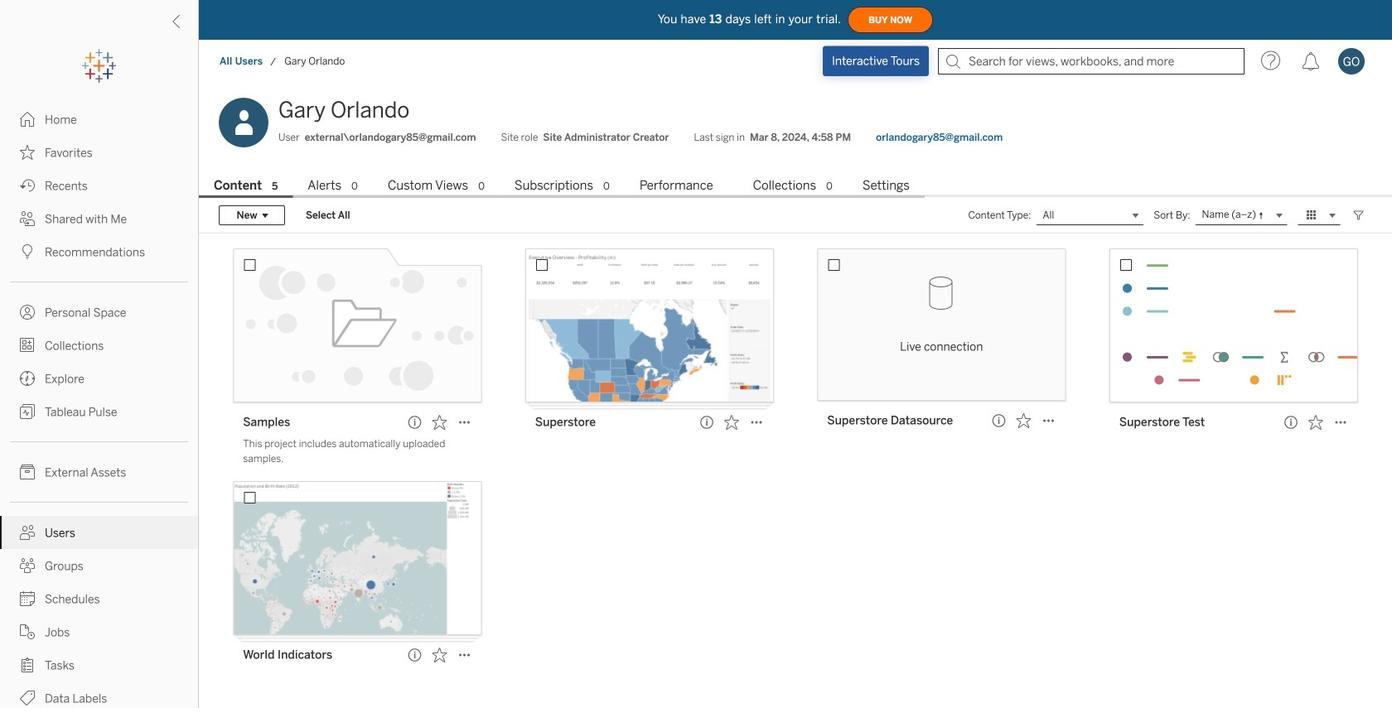 Task type: describe. For each thing, give the bounding box(es) containing it.
sub-spaces tab list
[[199, 176, 1392, 198]]



Task type: vqa. For each thing, say whether or not it's contained in the screenshot.
Sub-Spaces tab list
yes



Task type: locate. For each thing, give the bounding box(es) containing it.
navigation panel element
[[0, 50, 198, 709]]

main navigation. press the up and down arrow keys to access links. element
[[0, 103, 198, 709]]

Search for views, workbooks, and more text field
[[938, 48, 1245, 75]]

samples image
[[233, 249, 482, 403]]

main content
[[199, 83, 1392, 709]]

grid view image
[[1304, 208, 1319, 223]]



